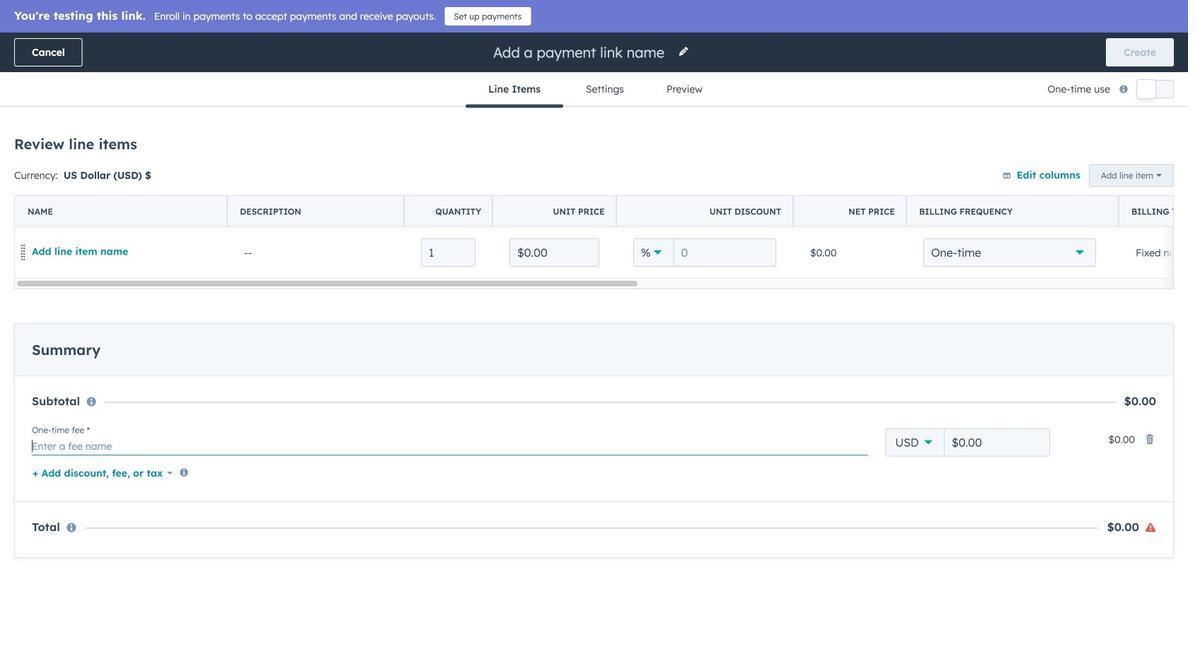 Task type: locate. For each thing, give the bounding box(es) containing it.
press to sort. image
[[106, 188, 112, 198], [559, 188, 564, 198], [932, 188, 937, 198], [1096, 188, 1101, 198]]

column header
[[217, 178, 326, 210], [15, 196, 228, 227], [227, 196, 405, 227], [404, 196, 494, 227], [493, 196, 617, 227], [617, 196, 794, 227], [794, 196, 908, 227], [907, 196, 1120, 227], [1120, 196, 1189, 227]]

3 press to sort. image from the left
[[766, 188, 771, 198]]

1 press to sort. image from the left
[[106, 188, 112, 198]]

2 press to sort. image from the left
[[671, 188, 677, 198]]

None text field
[[421, 239, 476, 267]]

press to sort. image for 8th press to sort. element from left
[[1096, 188, 1101, 198]]

2 press to sort. element from the left
[[386, 188, 391, 200]]

press to sort. image for fourth press to sort. element from the right
[[766, 188, 771, 198]]

4 press to sort. image from the left
[[1011, 188, 1016, 198]]

press to sort. image for 8th press to sort. element from right
[[106, 188, 112, 198]]

press to sort. element
[[106, 188, 112, 200], [386, 188, 391, 200], [559, 188, 564, 200], [671, 188, 677, 200], [766, 188, 771, 200], [932, 188, 937, 200], [1011, 188, 1016, 200], [1096, 188, 1101, 200]]

None text field
[[510, 239, 600, 267]]

3 press to sort. image from the left
[[932, 188, 937, 198]]

press to sort. image for second press to sort. element from left
[[386, 188, 391, 198]]

2 press to sort. image from the left
[[559, 188, 564, 198]]

press to sort. image for 4th press to sort. element
[[671, 188, 677, 198]]

press to sort. image
[[386, 188, 391, 198], [671, 188, 677, 198], [766, 188, 771, 198], [1011, 188, 1016, 198]]

navigation
[[466, 72, 723, 108]]

4 press to sort. image from the left
[[1096, 188, 1101, 198]]

dialog
[[0, 0, 1189, 658]]

0 text field
[[674, 239, 777, 267]]

1 press to sort. image from the left
[[386, 188, 391, 198]]



Task type: vqa. For each thing, say whether or not it's contained in the screenshot.
Conversations
no



Task type: describe. For each thing, give the bounding box(es) containing it.
7 press to sort. element from the left
[[1011, 188, 1016, 200]]

pagination navigation
[[475, 279, 604, 298]]

press to sort. image for 7th press to sort. element from the left
[[1011, 188, 1016, 198]]

5 press to sort. element from the left
[[766, 188, 771, 200]]

8 press to sort. element from the left
[[1096, 188, 1101, 200]]

press to sort. image for sixth press to sort. element from right
[[559, 188, 564, 198]]

adjustment name element
[[32, 416, 869, 460]]

page section element
[[0, 33, 1189, 108]]

Add a payment link name field
[[492, 43, 670, 62]]

Enter a fee name text field
[[32, 433, 869, 456]]

press to sort. image for third press to sort. element from the right
[[932, 188, 937, 198]]

6 press to sort. element from the left
[[932, 188, 937, 200]]

Search search field
[[34, 135, 317, 164]]

Adjustment Amount text field
[[945, 429, 1051, 457]]

4 press to sort. element from the left
[[671, 188, 677, 200]]

1 press to sort. element from the left
[[106, 188, 112, 200]]

navigation inside the page section element
[[466, 72, 723, 108]]

3 press to sort. element from the left
[[559, 188, 564, 200]]



